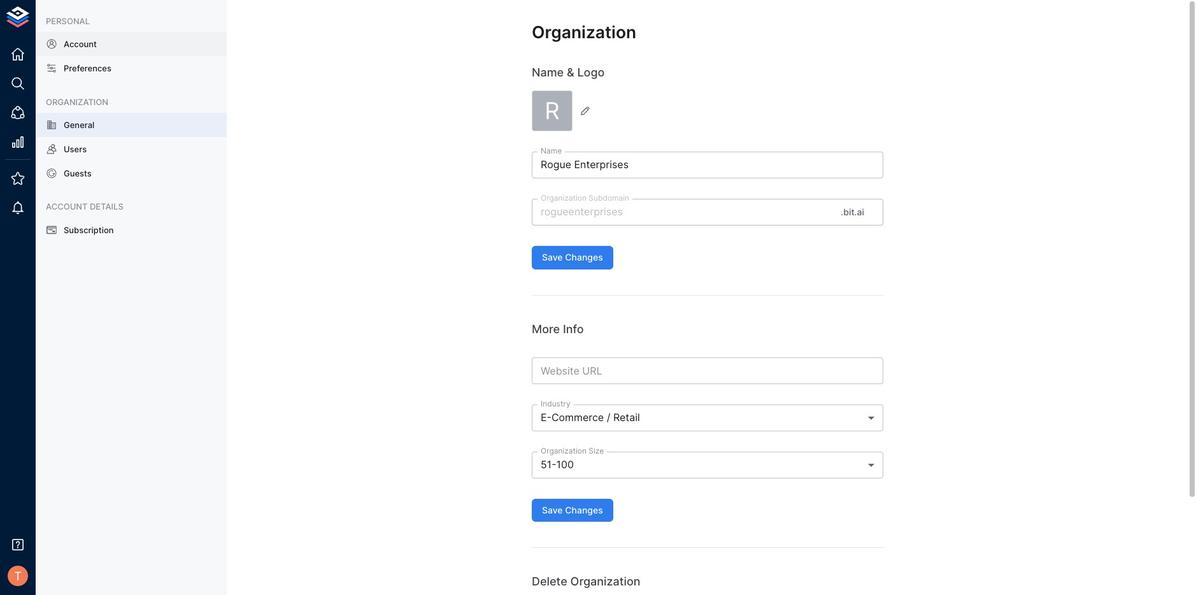 Task type: vqa. For each thing, say whether or not it's contained in the screenshot.
Remove Bookmark image
no



Task type: describe. For each thing, give the bounding box(es) containing it.
subscription link
[[36, 218, 227, 242]]

organization for organization
[[532, 22, 637, 42]]

organization size 51-100
[[541, 446, 604, 471]]

organization
[[46, 97, 108, 107]]

more info
[[532, 322, 584, 336]]

/
[[607, 411, 611, 424]]

general
[[64, 120, 95, 130]]

Industry field
[[532, 405, 884, 431]]

https:// text field
[[532, 357, 884, 384]]

general link
[[36, 113, 227, 137]]

size
[[589, 446, 604, 455]]

account details
[[46, 202, 124, 212]]

r
[[545, 97, 560, 125]]

personal
[[46, 16, 90, 26]]

e-
[[541, 411, 552, 424]]

users link
[[36, 137, 227, 161]]

&
[[567, 66, 575, 79]]

organization for organization size 51-100
[[541, 446, 587, 455]]

.bit.ai
[[841, 207, 865, 218]]

1 save changes button from the top
[[532, 246, 614, 269]]

2 save changes from the top
[[542, 505, 603, 516]]

1 save changes from the top
[[542, 252, 603, 263]]

organization for organization subdomain
[[541, 193, 587, 203]]

details
[[90, 202, 124, 212]]

1 changes from the top
[[565, 252, 603, 263]]

2 changes from the top
[[565, 505, 603, 516]]



Task type: locate. For each thing, give the bounding box(es) containing it.
users
[[64, 144, 87, 154]]

organization up logo on the top
[[532, 22, 637, 42]]

0 vertical spatial save changes
[[542, 252, 603, 263]]

retail
[[614, 411, 640, 424]]

2 save changes button from the top
[[532, 499, 614, 522]]

name for name
[[541, 146, 562, 155]]

save changes down 100
[[542, 505, 603, 516]]

subdomain
[[589, 193, 630, 203]]

guests
[[64, 168, 92, 179]]

1 vertical spatial changes
[[565, 505, 603, 516]]

1 vertical spatial save changes button
[[532, 499, 614, 522]]

1 vertical spatial save changes
[[542, 505, 603, 516]]

industry
[[541, 399, 571, 408]]

save
[[542, 252, 563, 263], [542, 505, 563, 516]]

guests link
[[36, 161, 227, 186]]

commerce
[[552, 411, 604, 424]]

0 vertical spatial save
[[542, 252, 563, 263]]

changes down 100
[[565, 505, 603, 516]]

save for first save changes button from the top of the page
[[542, 252, 563, 263]]

51-
[[541, 458, 557, 471]]

2 save from the top
[[542, 505, 563, 516]]

organization subdomain
[[541, 193, 630, 203]]

save changes button
[[532, 246, 614, 269], [532, 499, 614, 522]]

organization
[[532, 22, 637, 42], [541, 193, 587, 203], [541, 446, 587, 455], [571, 575, 641, 588]]

organization left subdomain at the top
[[541, 193, 587, 203]]

save changes button down organization subdomain
[[532, 246, 614, 269]]

organization inside organization size 51-100
[[541, 446, 587, 455]]

Name text field
[[532, 152, 884, 179]]

delete
[[532, 575, 568, 588]]

1 vertical spatial name
[[541, 146, 562, 155]]

100
[[557, 458, 574, 471]]

delete organization
[[532, 575, 641, 588]]

name & logo
[[532, 66, 605, 79]]

account link
[[36, 32, 227, 56]]

account
[[64, 39, 97, 49]]

r button
[[532, 91, 596, 131]]

more
[[532, 322, 560, 336]]

1 vertical spatial save
[[542, 505, 563, 516]]

Organization Subdomain text field
[[532, 199, 836, 226]]

0 vertical spatial name
[[532, 66, 564, 79]]

subscription
[[64, 225, 114, 235]]

save changes down organization subdomain
[[542, 252, 603, 263]]

preferences link
[[36, 56, 227, 81]]

t button
[[4, 562, 32, 590]]

save changes button down 100
[[532, 499, 614, 522]]

logo
[[578, 66, 605, 79]]

name down r
[[541, 146, 562, 155]]

0 vertical spatial save changes button
[[532, 246, 614, 269]]

changes
[[565, 252, 603, 263], [565, 505, 603, 516]]

name for name & logo
[[532, 66, 564, 79]]

save changes
[[542, 252, 603, 263], [542, 505, 603, 516]]

1 save from the top
[[542, 252, 563, 263]]

t
[[14, 569, 22, 583]]

name left &
[[532, 66, 564, 79]]

preferences
[[64, 63, 112, 74]]

Organization Size field
[[532, 452, 884, 479]]

organization up 100
[[541, 446, 587, 455]]

changes down organization subdomain
[[565, 252, 603, 263]]

0 vertical spatial changes
[[565, 252, 603, 263]]

info
[[563, 322, 584, 336]]

account
[[46, 202, 88, 212]]

organization right delete
[[571, 575, 641, 588]]

save for first save changes button from the bottom of the page
[[542, 505, 563, 516]]

industry e-commerce / retail
[[541, 399, 640, 424]]

name
[[532, 66, 564, 79], [541, 146, 562, 155]]



